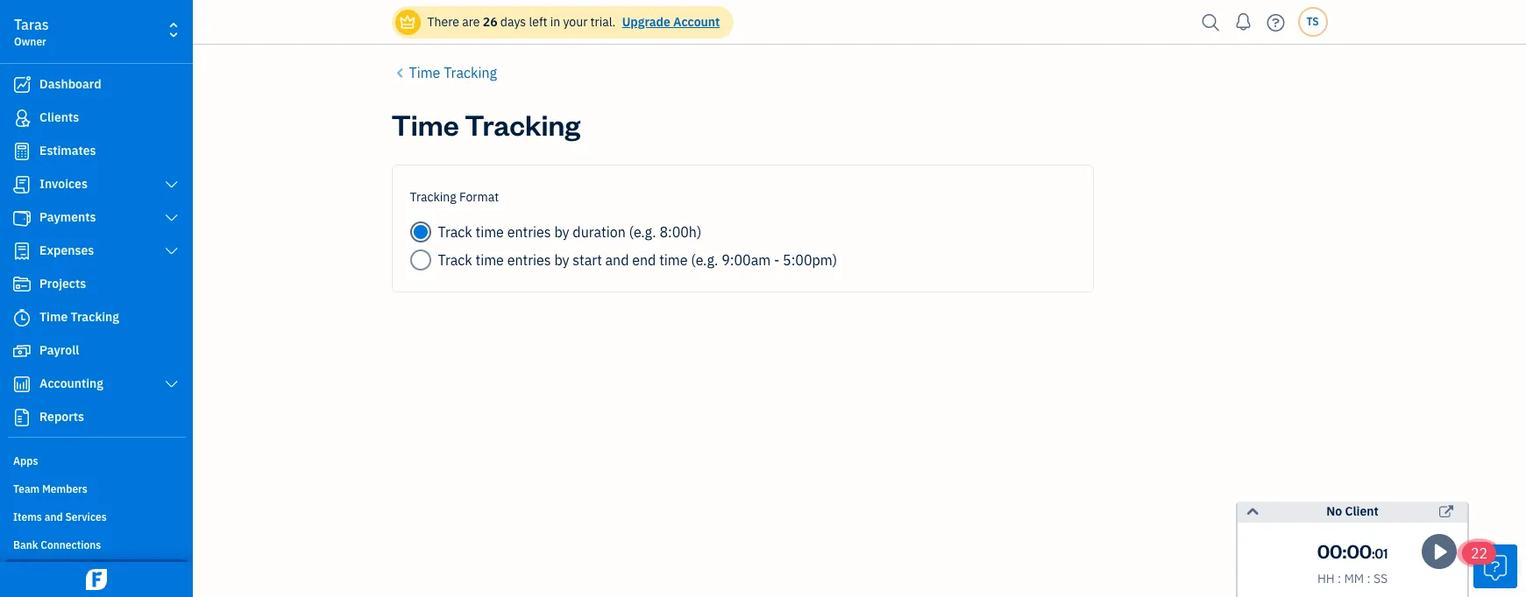 Task type: locate. For each thing, give the bounding box(es) containing it.
time tracking inside the main element
[[39, 310, 119, 325]]

time tracking
[[409, 64, 497, 82], [392, 105, 581, 143], [39, 310, 119, 325]]

1 horizontal spatial and
[[605, 252, 629, 269]]

estimate image
[[11, 143, 32, 160]]

mm
[[1345, 572, 1365, 587]]

project image
[[11, 276, 32, 294]]

1 vertical spatial time tracking link
[[4, 303, 188, 334]]

time
[[409, 64, 441, 82], [392, 105, 459, 143], [39, 310, 68, 325]]

1 vertical spatial entries
[[507, 252, 551, 269]]

entries left "duration"
[[507, 224, 551, 241]]

reports
[[39, 409, 84, 425]]

0 horizontal spatial and
[[44, 511, 63, 524]]

account
[[673, 14, 720, 30]]

main element
[[0, 0, 250, 598]]

freshbooks image
[[82, 570, 110, 591]]

chart image
[[11, 376, 32, 394]]

by left "duration"
[[554, 224, 570, 241]]

end
[[632, 252, 656, 269]]

00
[[1318, 539, 1343, 564], [1347, 539, 1373, 564]]

chevron large down image
[[164, 211, 180, 225], [164, 245, 180, 259], [164, 378, 180, 392]]

1 horizontal spatial 00
[[1347, 539, 1373, 564]]

9:00am
[[722, 252, 771, 269]]

0 horizontal spatial time tracking link
[[4, 303, 188, 334]]

chevron large down image inside accounting link
[[164, 378, 180, 392]]

1 vertical spatial by
[[554, 252, 570, 269]]

entries down track time entries by duration (e.g. 8:00h)
[[507, 252, 551, 269]]

time right timer image
[[39, 310, 68, 325]]

track time entries by duration (e.g. 8:00h)
[[438, 224, 702, 241]]

are
[[462, 14, 480, 30]]

0 vertical spatial entries
[[507, 224, 551, 241]]

0 vertical spatial and
[[605, 252, 629, 269]]

00 left 01
[[1347, 539, 1373, 564]]

report image
[[11, 409, 32, 427]]

2 vertical spatial time tracking
[[39, 310, 119, 325]]

1 horizontal spatial time tracking link
[[392, 62, 497, 83]]

and
[[605, 252, 629, 269], [44, 511, 63, 524]]

tracking up format
[[465, 105, 581, 143]]

time tracking down there at top
[[409, 64, 497, 82]]

track
[[438, 224, 472, 241], [438, 252, 472, 269]]

2 by from the top
[[554, 252, 570, 269]]

no
[[1327, 504, 1343, 520]]

bank
[[13, 539, 38, 552]]

: up the mm
[[1343, 539, 1347, 564]]

payroll
[[39, 343, 79, 359]]

no client
[[1327, 504, 1379, 520]]

estimates
[[39, 143, 96, 159]]

time
[[476, 224, 504, 241], [476, 252, 504, 269], [659, 252, 688, 269]]

2 track from the top
[[438, 252, 472, 269]]

1 horizontal spatial (e.g.
[[691, 252, 718, 269]]

expand timer details image
[[1245, 502, 1261, 523]]

tracking down projects link
[[71, 310, 119, 325]]

2 00 from the left
[[1347, 539, 1373, 564]]

chevron large down image for accounting
[[164, 378, 180, 392]]

tracking left format
[[410, 189, 457, 205]]

2 chevron large down image from the top
[[164, 245, 180, 259]]

hh
[[1318, 572, 1335, 587]]

owner
[[14, 35, 46, 48]]

client image
[[11, 110, 32, 127]]

:
[[1343, 539, 1347, 564], [1373, 546, 1375, 563], [1338, 572, 1342, 587], [1367, 572, 1371, 587]]

(e.g.
[[629, 224, 656, 241], [691, 252, 718, 269]]

entries
[[507, 224, 551, 241], [507, 252, 551, 269]]

upgrade
[[622, 14, 671, 30]]

time for track time entries by start and end time (e.g. 9:00am - 5:00pm)
[[476, 252, 504, 269]]

chevron large down image inside expenses link
[[164, 245, 180, 259]]

2 entries from the top
[[507, 252, 551, 269]]

1 vertical spatial track
[[438, 252, 472, 269]]

time inside the main element
[[39, 310, 68, 325]]

0 vertical spatial time
[[409, 64, 441, 82]]

resume timer image
[[1429, 542, 1453, 563]]

0 vertical spatial chevron large down image
[[164, 211, 180, 225]]

apps
[[13, 455, 38, 468]]

by
[[554, 224, 570, 241], [554, 252, 570, 269]]

1 by from the top
[[554, 224, 570, 241]]

0 horizontal spatial 00
[[1318, 539, 1343, 564]]

1 vertical spatial and
[[44, 511, 63, 524]]

there are 26 days left in your trial. upgrade account
[[427, 14, 720, 30]]

time tracking link up payroll link
[[4, 303, 188, 334]]

00 : 00 : 01 hh : mm : ss
[[1318, 539, 1388, 587]]

1 entries from the top
[[507, 224, 551, 241]]

1 track from the top
[[438, 224, 472, 241]]

time tracking up format
[[392, 105, 581, 143]]

reports link
[[4, 402, 188, 434]]

2 vertical spatial time
[[39, 310, 68, 325]]

tracking inside the main element
[[71, 310, 119, 325]]

time tracking down projects link
[[39, 310, 119, 325]]

upgrade account link
[[619, 14, 720, 30]]

0 vertical spatial (e.g.
[[629, 224, 656, 241]]

chevron large down image
[[164, 178, 180, 192]]

2 vertical spatial chevron large down image
[[164, 378, 180, 392]]

time tracking link down there at top
[[392, 62, 497, 83]]

entries for duration
[[507, 224, 551, 241]]

0 vertical spatial time tracking link
[[392, 62, 497, 83]]

0 vertical spatial by
[[554, 224, 570, 241]]

services
[[65, 511, 107, 524]]

and right items
[[44, 511, 63, 524]]

1 vertical spatial chevron large down image
[[164, 245, 180, 259]]

time down crown icon on the top left of page
[[409, 64, 441, 82]]

: right the hh
[[1338, 572, 1342, 587]]

there
[[427, 14, 459, 30]]

taras
[[14, 16, 49, 33]]

time up tracking format at the top left of the page
[[392, 105, 459, 143]]

: up ss
[[1373, 546, 1375, 563]]

by left start
[[554, 252, 570, 269]]

tracking
[[444, 64, 497, 82], [465, 105, 581, 143], [410, 189, 457, 205], [71, 310, 119, 325]]

items and services
[[13, 511, 107, 524]]

open in new window image
[[1440, 502, 1454, 523]]

8:00h)
[[660, 224, 702, 241]]

payroll link
[[4, 336, 188, 367]]

1 chevron large down image from the top
[[164, 211, 180, 225]]

team members link
[[4, 476, 188, 502]]

payments link
[[4, 203, 188, 234]]

time tracking link
[[392, 62, 497, 83], [4, 303, 188, 334]]

0 horizontal spatial (e.g.
[[629, 224, 656, 241]]

3 chevron large down image from the top
[[164, 378, 180, 392]]

0 vertical spatial track
[[438, 224, 472, 241]]

1 vertical spatial time tracking
[[392, 105, 581, 143]]

00 up the hh
[[1318, 539, 1343, 564]]

members
[[42, 483, 88, 496]]

and left end
[[605, 252, 629, 269]]

clients link
[[4, 103, 188, 134]]

(e.g. down the 8:00h)
[[691, 252, 718, 269]]

crown image
[[399, 13, 417, 31]]

team
[[13, 483, 40, 496]]

days
[[501, 14, 526, 30]]

-
[[774, 252, 780, 269]]

(e.g. up end
[[629, 224, 656, 241]]

tracking down are
[[444, 64, 497, 82]]



Task type: vqa. For each thing, say whether or not it's contained in the screenshot.
ENTRIES related to duration
yes



Task type: describe. For each thing, give the bounding box(es) containing it.
go to help image
[[1262, 9, 1290, 36]]

5:00pm)
[[783, 252, 838, 269]]

dashboard image
[[11, 76, 32, 94]]

items
[[13, 511, 42, 524]]

projects
[[39, 276, 86, 292]]

by for start
[[554, 252, 570, 269]]

expense image
[[11, 243, 32, 260]]

track for track time entries by duration (e.g. 8:00h)
[[438, 224, 472, 241]]

dashboard link
[[4, 69, 188, 101]]

team members
[[13, 483, 88, 496]]

invoices link
[[4, 169, 188, 201]]

left
[[529, 14, 547, 30]]

accounting link
[[4, 369, 188, 401]]

clients
[[39, 110, 79, 125]]

your
[[563, 14, 588, 30]]

ts
[[1307, 15, 1319, 28]]

and inside the main element
[[44, 511, 63, 524]]

duration
[[573, 224, 626, 241]]

payments
[[39, 210, 96, 225]]

expenses link
[[4, 236, 188, 267]]

track for track time entries by start and end time (e.g. 9:00am - 5:00pm)
[[438, 252, 472, 269]]

track time entries by start and end time (e.g. 9:00am - 5:00pm)
[[438, 252, 838, 269]]

expenses
[[39, 243, 94, 259]]

timer image
[[11, 310, 32, 327]]

start
[[573, 252, 602, 269]]

trial.
[[591, 14, 616, 30]]

ss
[[1374, 572, 1388, 587]]

search image
[[1197, 9, 1225, 36]]

bank connections link
[[4, 532, 188, 559]]

taras owner
[[14, 16, 49, 48]]

chevron large down image for expenses
[[164, 245, 180, 259]]

ts button
[[1298, 7, 1328, 37]]

chevron large down image for payments
[[164, 211, 180, 225]]

1 vertical spatial time
[[392, 105, 459, 143]]

bank connections
[[13, 539, 101, 552]]

26
[[483, 14, 498, 30]]

resource center badge image
[[1474, 545, 1518, 589]]

0 vertical spatial time tracking
[[409, 64, 497, 82]]

time for track time entries by duration (e.g. 8:00h)
[[476, 224, 504, 241]]

by for duration
[[554, 224, 570, 241]]

format
[[459, 189, 499, 205]]

01
[[1375, 546, 1388, 563]]

1 00 from the left
[[1318, 539, 1343, 564]]

projects link
[[4, 269, 188, 301]]

payment image
[[11, 210, 32, 227]]

accounting
[[39, 376, 103, 392]]

entries for start
[[507, 252, 551, 269]]

apps link
[[4, 448, 188, 474]]

money image
[[11, 343, 32, 360]]

connections
[[41, 539, 101, 552]]

client
[[1345, 504, 1379, 520]]

dashboard
[[39, 76, 101, 92]]

items and services link
[[4, 504, 188, 530]]

notifications image
[[1230, 4, 1258, 39]]

22 button
[[1463, 543, 1518, 589]]

invoices
[[39, 176, 88, 192]]

invoice image
[[11, 176, 32, 194]]

in
[[550, 14, 560, 30]]

estimates link
[[4, 136, 188, 167]]

22
[[1471, 545, 1488, 563]]

tracking format
[[410, 189, 499, 205]]

1 vertical spatial (e.g.
[[691, 252, 718, 269]]

: left ss
[[1367, 572, 1371, 587]]



